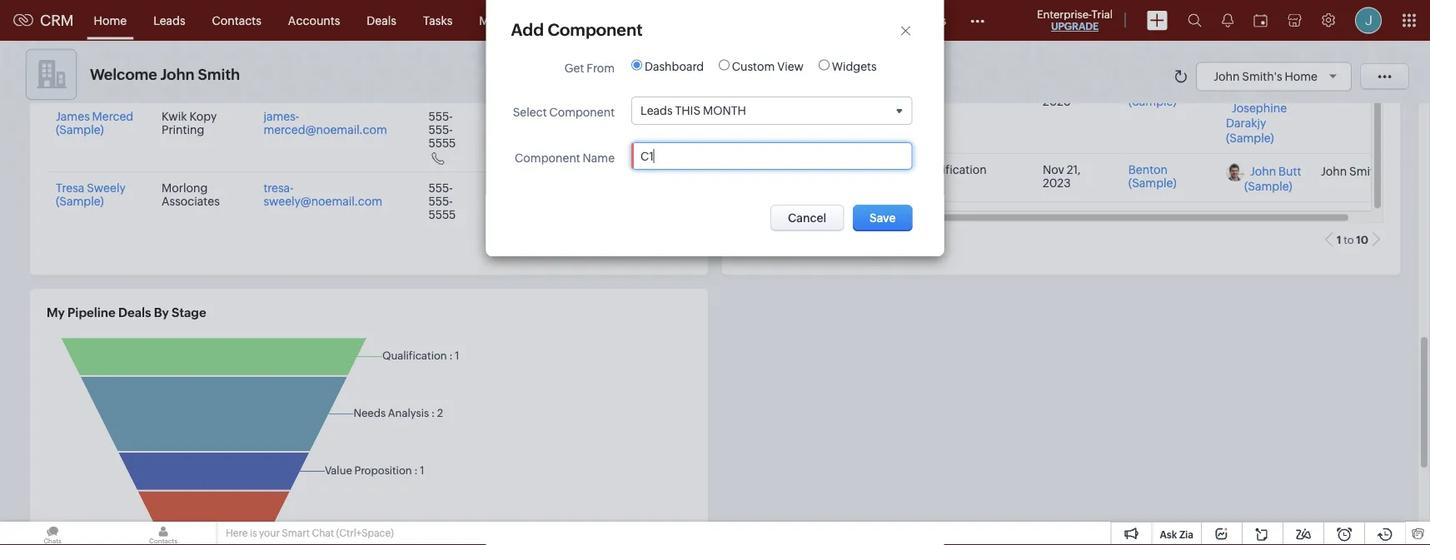 Task type: vqa. For each thing, say whether or not it's contained in the screenshot.
left the create
no



Task type: describe. For each thing, give the bounding box(es) containing it.
leads for leads
[[153, 14, 185, 27]]

smith's
[[1243, 70, 1283, 83]]

john right 'butt' at the right top
[[1321, 165, 1347, 178]]

component name
[[515, 151, 615, 165]]

crm
[[40, 12, 74, 29]]

tresa sweely (sample)
[[56, 182, 126, 209]]

view
[[778, 60, 804, 73]]

john down name
[[606, 183, 632, 197]]

web download
[[506, 110, 561, 137]]

morlong
[[162, 182, 208, 195]]

pipeline
[[68, 306, 116, 320]]

nov 21, 2023
[[1043, 164, 1081, 190]]

here
[[226, 528, 248, 540]]

this
[[675, 104, 701, 117]]

$ 55,000.00
[[833, 82, 892, 109]]

benton for benton (sample)
[[1129, 164, 1168, 177]]

is
[[250, 528, 257, 540]]

welcome
[[90, 66, 157, 83]]

component for add component
[[548, 20, 643, 39]]

john smith's home
[[1214, 70, 1318, 83]]

by
[[154, 306, 169, 320]]

(sample) inside john butt (sample)
[[1245, 180, 1293, 194]]

morlong associates
[[162, 182, 220, 209]]

select
[[513, 105, 547, 119]]

tresa sweely (sample) link
[[56, 182, 126, 209]]

2 vertical spatial component
[[515, 151, 581, 165]]

custom view
[[730, 60, 804, 73]]

22,
[[1067, 82, 1083, 95]]

calls
[[556, 14, 583, 27]]

(sample) inside the james merced (sample)
[[56, 124, 104, 137]]

john butt (sample)
[[1245, 165, 1302, 194]]

save button
[[853, 205, 913, 232]]

john butt (sample) link
[[1245, 165, 1302, 194]]

chanay (sample) josephine darakjy (sample)
[[1129, 82, 1287, 145]]

kwik
[[162, 110, 187, 124]]

benton (sample) link
[[1129, 164, 1177, 190]]

2 555- from the top
[[429, 124, 453, 137]]

chats image
[[0, 522, 105, 546]]

250,000.00
[[833, 177, 899, 190]]

james- merced@noemail.com
[[264, 110, 387, 137]]

chanay (sample) link
[[1129, 82, 1177, 109]]

nov 22, 2023
[[1043, 82, 1083, 109]]

2023 for 21,
[[1043, 177, 1071, 190]]

john up name
[[606, 112, 632, 125]]

(ctrl+space)
[[336, 528, 394, 540]]

nov for nov 21, 2023
[[1043, 164, 1065, 177]]

benton (sample)
[[1129, 164, 1177, 190]]

1 horizontal spatial home
[[1285, 70, 1318, 83]]

contacts
[[212, 14, 261, 27]]

john inside john butt (sample)
[[1251, 165, 1277, 179]]

ask zia
[[1160, 530, 1194, 541]]

1 555- from the top
[[429, 110, 453, 124]]

dashboard
[[642, 60, 704, 73]]

crm link
[[13, 12, 74, 29]]

smart
[[282, 528, 310, 540]]

55,000.00
[[833, 95, 892, 109]]

zia
[[1180, 530, 1194, 541]]

search element
[[1178, 0, 1212, 41]]

get
[[565, 61, 584, 75]]

2 5555 from the top
[[429, 209, 456, 222]]

tasks link
[[410, 0, 466, 40]]

john smith's home link
[[1214, 70, 1343, 83]]

calls link
[[543, 0, 596, 40]]

accounts link
[[275, 0, 354, 40]]

meetings link
[[466, 0, 543, 40]]

reports link
[[596, 0, 665, 40]]

$ for $ 250,000.00
[[833, 164, 840, 177]]

trial
[[1092, 8, 1113, 20]]

home link
[[80, 0, 140, 40]]

benton link
[[748, 164, 788, 177]]

month
[[703, 104, 747, 117]]

james-
[[264, 110, 299, 124]]

josephine
[[1232, 102, 1287, 115]]

1 vertical spatial deals
[[118, 306, 151, 320]]

contacts link
[[199, 0, 275, 40]]

kopy
[[189, 110, 217, 124]]

enterprise-
[[1037, 8, 1092, 20]]

my
[[47, 306, 65, 320]]

kwik kopy printing
[[162, 110, 217, 137]]

download
[[506, 124, 561, 137]]

21,
[[1067, 164, 1081, 177]]

1 5555 from the top
[[429, 137, 456, 150]]

4 555- from the top
[[429, 195, 453, 209]]

upgrade
[[1051, 21, 1099, 32]]

leads link
[[140, 0, 199, 40]]

james merced (sample) link
[[56, 110, 134, 137]]



Task type: locate. For each thing, give the bounding box(es) containing it.
benton for benton link
[[748, 164, 788, 177]]

meetings
[[479, 14, 530, 27]]

tresa
[[56, 182, 84, 195]]

nov left 22,
[[1043, 82, 1065, 95]]

projects link
[[889, 0, 960, 40]]

nov left 21,
[[1043, 164, 1065, 177]]

2023
[[1043, 95, 1071, 109], [1043, 177, 1071, 190]]

0 vertical spatial john smith
[[606, 112, 666, 125]]

1 vertical spatial component
[[549, 105, 615, 119]]

leads for leads this month
[[641, 104, 673, 117]]

component for select component
[[549, 105, 615, 119]]

None text field
[[641, 150, 877, 163]]

josephine darakjy (sample) link
[[1226, 102, 1287, 145]]

sweely@noemail.com
[[264, 195, 382, 209]]

0 vertical spatial deals
[[367, 14, 397, 27]]

nov inside 'nov 22, 2023'
[[1043, 82, 1065, 95]]

(sample) down the darakjy
[[1226, 132, 1275, 145]]

$ down the widgets
[[833, 82, 840, 95]]

cancel button
[[771, 205, 844, 232]]

Leads THIS MONTH field
[[632, 97, 912, 124]]

projects
[[903, 14, 947, 27]]

cancel
[[788, 212, 827, 225]]

(sample) up benton (sample)
[[1129, 95, 1177, 109]]

0 vertical spatial nov
[[1043, 82, 1065, 95]]

widgets
[[830, 60, 877, 73]]

(sample) down the james merced (sample) link
[[56, 195, 104, 209]]

john up kwik
[[160, 66, 195, 83]]

1 vertical spatial leads
[[641, 104, 673, 117]]

0 vertical spatial 5555
[[429, 137, 456, 150]]

benton
[[748, 164, 788, 177], [1129, 164, 1168, 177]]

0 horizontal spatial deals
[[118, 306, 151, 320]]

john smith left this
[[606, 112, 666, 125]]

0 vertical spatial 2023
[[1043, 95, 1071, 109]]

leads
[[153, 14, 185, 27], [641, 104, 673, 117]]

benton right 21,
[[1129, 164, 1168, 177]]

tresa-
[[264, 182, 294, 195]]

ask
[[1160, 530, 1178, 541]]

john
[[160, 66, 195, 83], [1214, 70, 1240, 83], [606, 112, 632, 125], [1321, 165, 1347, 178], [1251, 165, 1277, 179], [606, 183, 632, 197]]

1 555- 555- 5555 from the top
[[429, 110, 456, 150]]

1 to 10
[[1337, 234, 1369, 246]]

select component
[[513, 105, 615, 119]]

contacts image
[[111, 522, 216, 546]]

0 vertical spatial 555- 555- 5555
[[429, 110, 456, 150]]

1 $ from the top
[[833, 82, 840, 95]]

1 vertical spatial home
[[1285, 70, 1318, 83]]

stage
[[172, 306, 206, 320]]

leads inside field
[[641, 104, 673, 117]]

to
[[1344, 234, 1355, 246]]

leads left this
[[641, 104, 673, 117]]

0 vertical spatial leads
[[153, 14, 185, 27]]

welcome john smith
[[90, 66, 240, 83]]

james merced (sample)
[[56, 110, 134, 137]]

1 vertical spatial nov
[[1043, 164, 1065, 177]]

2 nov from the top
[[1043, 164, 1065, 177]]

0 vertical spatial component
[[548, 20, 643, 39]]

2 benton from the left
[[1129, 164, 1168, 177]]

nov inside nov 21, 2023
[[1043, 164, 1065, 177]]

(sample) right 21,
[[1129, 177, 1177, 190]]

$ up cancel button
[[833, 164, 840, 177]]

2 vertical spatial john smith
[[606, 183, 666, 197]]

leads this month
[[641, 104, 747, 117]]

sweely
[[87, 182, 126, 195]]

10
[[1357, 234, 1369, 246]]

deals left tasks
[[367, 14, 397, 27]]

(sample) down 'butt' at the right top
[[1245, 180, 1293, 194]]

5555
[[429, 137, 456, 150], [429, 209, 456, 222]]

$ 250,000.00
[[833, 164, 899, 190]]

1 horizontal spatial leads
[[641, 104, 673, 117]]

home right crm
[[94, 14, 127, 27]]

benton inside benton (sample)
[[1129, 164, 1168, 177]]

your
[[259, 528, 280, 540]]

1 horizontal spatial benton
[[1129, 164, 1168, 177]]

web
[[506, 110, 531, 124]]

john left 'butt' at the right top
[[1251, 165, 1277, 179]]

john left smith's
[[1214, 70, 1240, 83]]

1 vertical spatial john smith
[[1321, 165, 1382, 178]]

john smith
[[606, 112, 666, 125], [1321, 165, 1382, 178], [606, 183, 666, 197]]

$ inside $ 55,000.00
[[833, 82, 840, 95]]

$ inside $ 250,000.00
[[833, 164, 840, 177]]

name
[[583, 151, 615, 165]]

None radio
[[632, 60, 642, 70]]

save
[[870, 212, 896, 225]]

merced@noemail.com
[[264, 124, 387, 137]]

printing
[[162, 124, 204, 137]]

home
[[94, 14, 127, 27], [1285, 70, 1318, 83]]

custom
[[732, 60, 775, 73]]

(sample) inside tresa sweely (sample)
[[56, 195, 104, 209]]

from
[[587, 61, 615, 75]]

james- merced@noemail.com link
[[264, 110, 387, 137]]

None radio
[[719, 60, 730, 70], [819, 60, 830, 70], [719, 60, 730, 70], [819, 60, 830, 70]]

enterprise-trial upgrade
[[1037, 8, 1113, 32]]

555-
[[429, 110, 453, 124], [429, 124, 453, 137], [429, 182, 453, 195], [429, 195, 453, 209]]

2023 for 22,
[[1043, 95, 1071, 109]]

tresa- sweely@noemail.com
[[264, 182, 382, 209]]

555- 555- 5555
[[429, 110, 456, 150], [429, 182, 456, 222]]

1 vertical spatial 5555
[[429, 209, 456, 222]]

nov for nov 22, 2023
[[1043, 82, 1065, 95]]

2 $ from the top
[[833, 164, 840, 177]]

1 benton from the left
[[748, 164, 788, 177]]

leads up welcome john smith
[[153, 14, 185, 27]]

deals left by
[[118, 306, 151, 320]]

tresa- sweely@noemail.com link
[[264, 182, 382, 209]]

accounts
[[288, 14, 340, 27]]

deals link
[[354, 0, 410, 40]]

add
[[511, 20, 544, 39]]

benton down leads this month field
[[748, 164, 788, 177]]

1 2023 from the top
[[1043, 95, 1071, 109]]

1 vertical spatial $
[[833, 164, 840, 177]]

1 horizontal spatial deals
[[367, 14, 397, 27]]

1 vertical spatial 555- 555- 5555
[[429, 182, 456, 222]]

deals
[[367, 14, 397, 27], [118, 306, 151, 320]]

0 horizontal spatial benton
[[748, 164, 788, 177]]

merced
[[92, 110, 134, 124]]

$ for $ 55,000.00
[[833, 82, 840, 95]]

qualification
[[917, 164, 987, 177]]

0 horizontal spatial leads
[[153, 14, 185, 27]]

(sample) up tresa
[[56, 124, 104, 137]]

chat
[[312, 528, 334, 540]]

0 horizontal spatial home
[[94, 14, 127, 27]]

add component
[[511, 20, 643, 39]]

1
[[1337, 234, 1342, 246]]

chanay
[[1129, 82, 1170, 95]]

smith
[[198, 66, 240, 83], [634, 112, 666, 125], [1350, 165, 1382, 178], [634, 183, 666, 197]]

home right smith's
[[1285, 70, 1318, 83]]

john smith down name
[[606, 183, 666, 197]]

1 nov from the top
[[1043, 82, 1065, 95]]

2 2023 from the top
[[1043, 177, 1071, 190]]

darakjy
[[1226, 117, 1267, 130]]

search image
[[1188, 13, 1202, 27]]

2 555- 555- 5555 from the top
[[429, 182, 456, 222]]

associates
[[162, 195, 220, 209]]

2023 inside 'nov 22, 2023'
[[1043, 95, 1071, 109]]

butt
[[1279, 165, 1302, 179]]

1 vertical spatial 2023
[[1043, 177, 1071, 190]]

my pipeline deals by stage
[[47, 306, 206, 320]]

3 555- from the top
[[429, 182, 453, 195]]

tasks
[[423, 14, 453, 27]]

2023 inside nov 21, 2023
[[1043, 177, 1071, 190]]

john smith for tresa- sweely@noemail.com
[[606, 183, 666, 197]]

$
[[833, 82, 840, 95], [833, 164, 840, 177]]

john smith right 'butt' at the right top
[[1321, 165, 1382, 178]]

0 vertical spatial home
[[94, 14, 127, 27]]

john smith for james- merced@noemail.com
[[606, 112, 666, 125]]

0 vertical spatial $
[[833, 82, 840, 95]]

reports
[[609, 14, 652, 27]]

nov
[[1043, 82, 1065, 95], [1043, 164, 1065, 177]]



